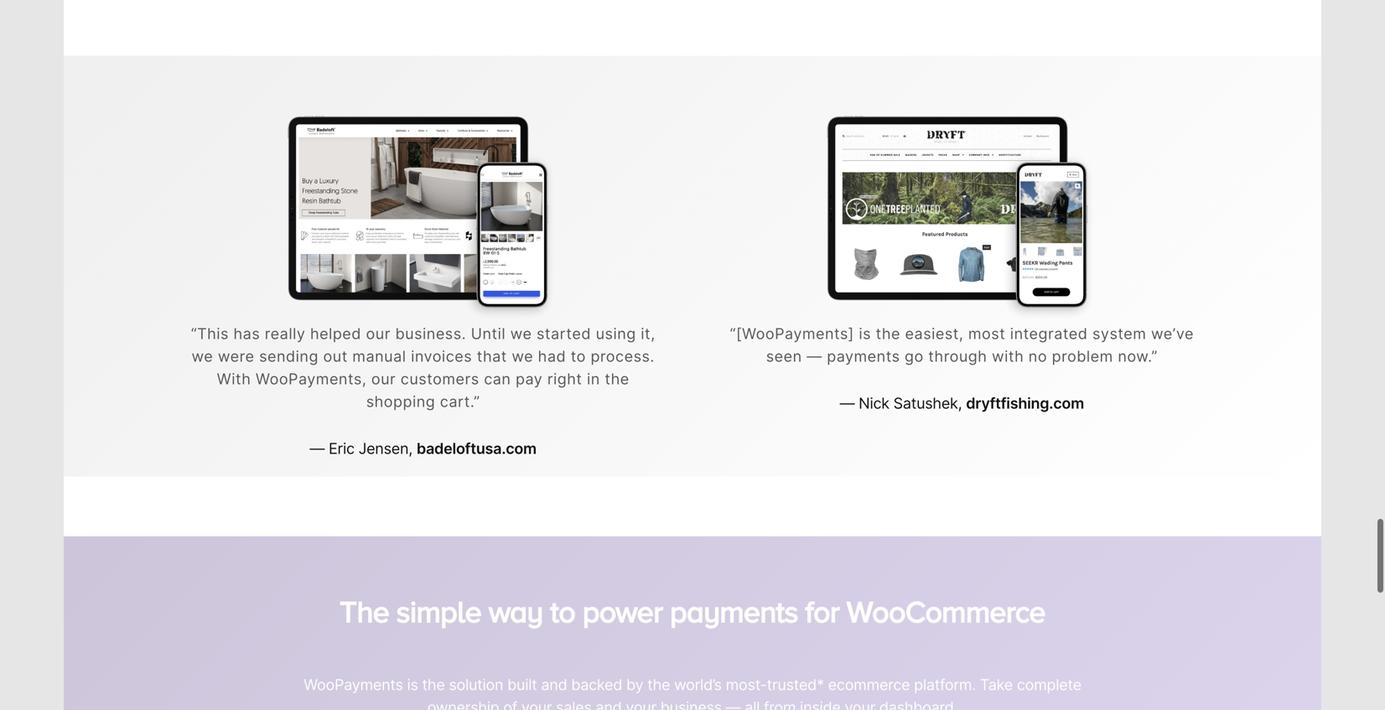 Task type: vqa. For each thing, say whether or not it's contained in the screenshot.
Search image
no



Task type: describe. For each thing, give the bounding box(es) containing it.
we've
[[1151, 324, 1194, 343]]

it,
[[641, 324, 655, 343]]

"[woopayments]
[[730, 324, 854, 343]]

had
[[538, 347, 566, 366]]

has
[[234, 324, 260, 343]]

dryftfishing.com
[[966, 394, 1084, 413]]

backed
[[571, 663, 622, 681]]

payments inside "[woopayments] is the easiest, most integrated system we've seen — payments go through with no problem now."
[[827, 347, 900, 366]]

cart."
[[440, 392, 480, 411]]

platform.
[[914, 663, 976, 681]]

to inside "this has really helped our business. until we started using it, we were sending out manual invoices that we had to process. with woopayments, our customers can pay right in the shopping cart."
[[571, 347, 586, 366]]

— left eric
[[310, 439, 325, 458]]

— left nick at the right bottom of page
[[840, 394, 855, 413]]

the inside "[woopayments] is the easiest, most integrated system we've seen — payments go through with no problem now."
[[876, 324, 901, 343]]

business.
[[395, 324, 466, 343]]

solution
[[449, 663, 503, 681]]

1 horizontal spatial and
[[596, 686, 622, 704]]

the
[[340, 582, 389, 615]]

sending
[[259, 347, 319, 366]]

sales
[[556, 686, 592, 704]]

badeloftusa.com
[[417, 439, 537, 458]]

nick
[[859, 394, 890, 413]]

pay
[[516, 370, 543, 388]]

really
[[265, 324, 306, 343]]

simple
[[396, 582, 481, 615]]

world's
[[674, 663, 722, 681]]

seen
[[766, 347, 802, 366]]

customers
[[401, 370, 479, 388]]

is for "[woopayments]
[[859, 324, 871, 343]]

ownership
[[427, 686, 499, 704]]

complete
[[1017, 663, 1082, 681]]

were
[[218, 347, 254, 366]]

started
[[537, 324, 591, 343]]

go
[[905, 347, 924, 366]]

woopayments is the solution built and backed by the world's most-trusted* ecommerce platform. take complete ownership of your sales and your business — all from inside your dashboard.
[[304, 663, 1082, 704]]

with
[[992, 347, 1024, 366]]

right
[[547, 370, 582, 388]]

1 your from the left
[[521, 686, 552, 704]]

"[woopayments] is the easiest, most integrated system we've seen — payments go through with no problem now."
[[730, 324, 1194, 366]]

satushek,
[[894, 394, 962, 413]]

by
[[626, 663, 643, 681]]

"this has really helped our business. until we started using it, we were sending out manual invoices that we had to process. with woopayments, our customers can pay right in the shopping cart."
[[191, 324, 655, 411]]

ecommerce
[[828, 663, 910, 681]]

process.
[[591, 347, 655, 366]]

0 vertical spatial our
[[366, 324, 391, 343]]

manual
[[352, 347, 406, 366]]

inside
[[800, 686, 841, 704]]

eric
[[329, 439, 354, 458]]

1 vertical spatial to
[[550, 582, 575, 615]]

way
[[489, 582, 543, 615]]



Task type: locate. For each thing, give the bounding box(es) containing it.
woocommerce
[[847, 582, 1046, 615]]

the down process.
[[605, 370, 630, 388]]

we down "this
[[192, 347, 213, 366]]

is inside woopayments is the solution built and backed by the world's most-trusted* ecommerce platform. take complete ownership of your sales and your business — all from inside your dashboard.
[[407, 663, 418, 681]]

the
[[876, 324, 901, 343], [605, 370, 630, 388], [422, 663, 445, 681], [647, 663, 670, 681]]

—
[[807, 347, 822, 366], [840, 394, 855, 413], [310, 439, 325, 458], [726, 686, 741, 704]]

built
[[507, 663, 537, 681]]

our down the manual
[[371, 370, 396, 388]]

— eric jensen, badeloftusa.com
[[310, 439, 537, 458]]

your down by
[[626, 686, 657, 704]]

0 vertical spatial payments
[[827, 347, 900, 366]]

we up pay
[[512, 347, 533, 366]]

0 vertical spatial is
[[859, 324, 871, 343]]

in
[[587, 370, 600, 388]]

your
[[521, 686, 552, 704], [626, 686, 657, 704], [845, 686, 875, 704]]

1 vertical spatial is
[[407, 663, 418, 681]]

integrated
[[1010, 324, 1088, 343]]

is left easiest,
[[859, 324, 871, 343]]

— right seen
[[807, 347, 822, 366]]

can
[[484, 370, 511, 388]]

our up the manual
[[366, 324, 391, 343]]

woopayments,
[[256, 370, 367, 388]]

jensen,
[[359, 439, 413, 458]]

to right had
[[571, 347, 586, 366]]

and down the backed
[[596, 686, 622, 704]]

to right way on the bottom left of the page
[[550, 582, 575, 615]]

out
[[323, 347, 348, 366]]

the left easiest,
[[876, 324, 901, 343]]

and
[[541, 663, 567, 681], [596, 686, 622, 704]]

— left all
[[726, 686, 741, 704]]

helped
[[310, 324, 361, 343]]

dashboard.
[[879, 686, 958, 704]]

1 horizontal spatial is
[[859, 324, 871, 343]]

no problem now."
[[1029, 347, 1158, 366]]

3 your from the left
[[845, 686, 875, 704]]

our
[[366, 324, 391, 343], [371, 370, 396, 388]]

— nick satushek, dryftfishing.com
[[840, 394, 1084, 413]]

2 horizontal spatial your
[[845, 686, 875, 704]]

of
[[503, 686, 517, 704]]

your right of
[[521, 686, 552, 704]]

most
[[968, 324, 1006, 343]]

until
[[471, 324, 506, 343]]

that
[[477, 347, 507, 366]]

for
[[805, 582, 839, 615]]

business
[[661, 686, 722, 704]]

system
[[1093, 324, 1147, 343]]

1 vertical spatial our
[[371, 370, 396, 388]]

— inside "[woopayments] is the easiest, most integrated system we've seen — payments go through with no problem now."
[[807, 347, 822, 366]]

take
[[980, 663, 1013, 681]]

through
[[928, 347, 987, 366]]

1 horizontal spatial payments
[[827, 347, 900, 366]]

from
[[764, 686, 796, 704]]

payments up nick at the right bottom of page
[[827, 347, 900, 366]]

and up sales
[[541, 663, 567, 681]]

power
[[583, 582, 663, 615]]

the inside "this has really helped our business. until we started using it, we were sending out manual invoices that we had to process. with woopayments, our customers can pay right in the shopping cart."
[[605, 370, 630, 388]]

0 vertical spatial and
[[541, 663, 567, 681]]

0 horizontal spatial is
[[407, 663, 418, 681]]

the right by
[[647, 663, 670, 681]]

0 horizontal spatial and
[[541, 663, 567, 681]]

trusted*
[[767, 663, 824, 681]]

is for woopayments
[[407, 663, 418, 681]]

woopayments
[[304, 663, 403, 681]]

0 vertical spatial to
[[571, 347, 586, 366]]

the up ownership
[[422, 663, 445, 681]]

1 vertical spatial and
[[596, 686, 622, 704]]

most-
[[726, 663, 767, 681]]

we right until
[[510, 324, 532, 343]]

all
[[745, 686, 760, 704]]

1 horizontal spatial your
[[626, 686, 657, 704]]

— inside woopayments is the solution built and backed by the world's most-trusted* ecommerce platform. take complete ownership of your sales and your business — all from inside your dashboard.
[[726, 686, 741, 704]]

2 your from the left
[[626, 686, 657, 704]]

to
[[571, 347, 586, 366], [550, 582, 575, 615]]

the simple way to power payments for woocommerce
[[340, 582, 1046, 615]]

0 horizontal spatial your
[[521, 686, 552, 704]]

"this
[[191, 324, 229, 343]]

payments
[[827, 347, 900, 366], [670, 582, 798, 615]]

is inside "[woopayments] is the easiest, most integrated system we've seen — payments go through with no problem now."
[[859, 324, 871, 343]]

with
[[217, 370, 251, 388]]

your down ecommerce
[[845, 686, 875, 704]]

1 vertical spatial payments
[[670, 582, 798, 615]]

is right the woopayments at left
[[407, 663, 418, 681]]

easiest,
[[905, 324, 964, 343]]

is
[[859, 324, 871, 343], [407, 663, 418, 681]]

invoices
[[411, 347, 472, 366]]

0 horizontal spatial payments
[[670, 582, 798, 615]]

using
[[596, 324, 636, 343]]

we
[[510, 324, 532, 343], [192, 347, 213, 366], [512, 347, 533, 366]]

shopping
[[366, 392, 435, 411]]

payments up 'most-'
[[670, 582, 798, 615]]



